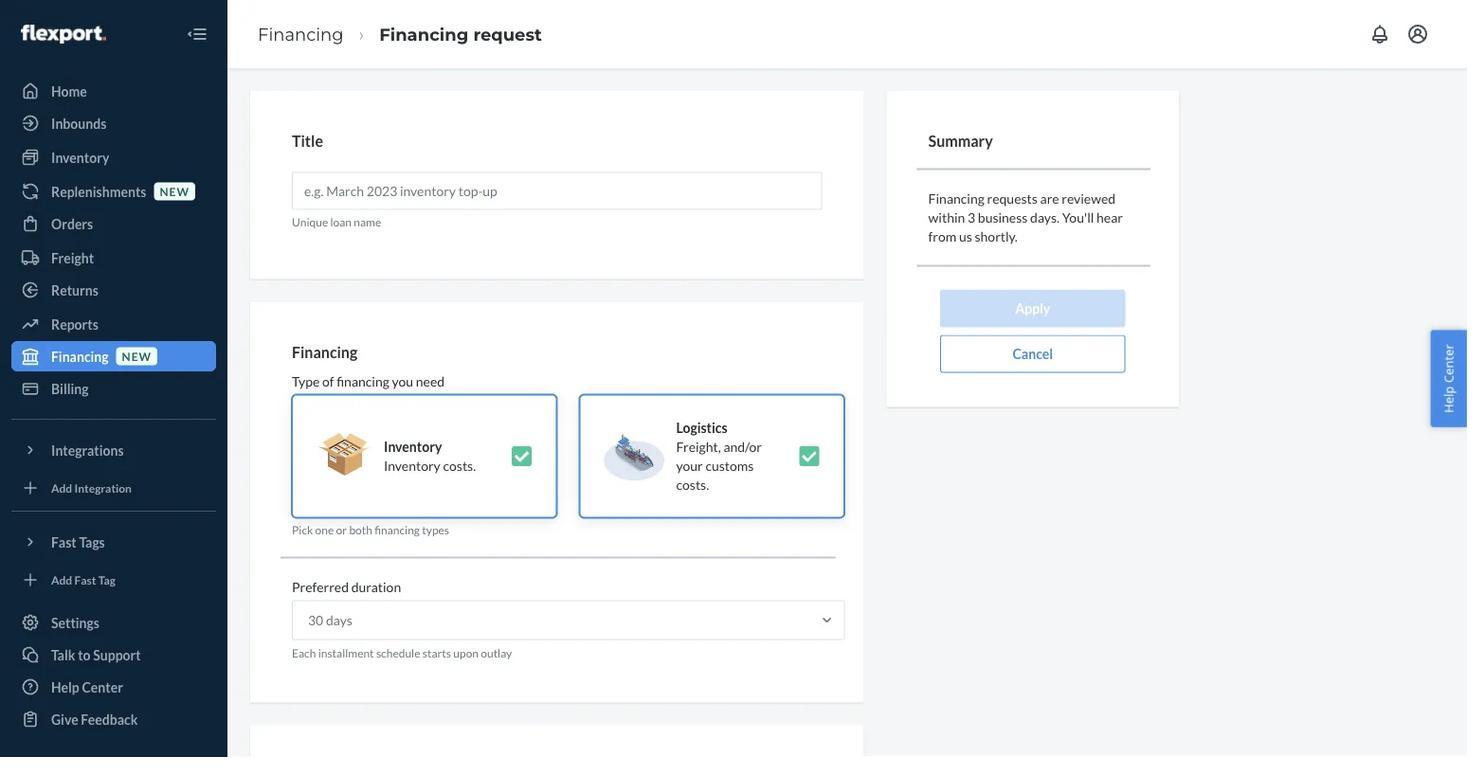 Task type: locate. For each thing, give the bounding box(es) containing it.
your
[[677, 458, 703, 474]]

financing right both
[[375, 523, 420, 537]]

fast left tags
[[51, 534, 77, 550]]

check square image for and/or
[[798, 445, 821, 468]]

feedback
[[81, 712, 138, 728]]

fast inside dropdown button
[[51, 534, 77, 550]]

replenishments
[[51, 183, 146, 200]]

financing for financing link
[[258, 24, 344, 44]]

check square image right inventory inventory costs.
[[511, 445, 533, 468]]

shortly.
[[975, 229, 1018, 245]]

inventory
[[51, 149, 109, 165], [384, 439, 442, 455], [384, 458, 441, 474]]

0 vertical spatial financing
[[337, 373, 390, 390]]

cancel button
[[941, 335, 1126, 373]]

1 add from the top
[[51, 481, 72, 495]]

fast
[[51, 534, 77, 550], [74, 573, 96, 587]]

inventory inventory costs.
[[384, 439, 476, 474]]

1 vertical spatial fast
[[74, 573, 96, 587]]

1 horizontal spatial check square image
[[798, 445, 821, 468]]

each
[[292, 646, 316, 660]]

inventory down "you"
[[384, 439, 442, 455]]

add down fast tags
[[51, 573, 72, 587]]

billing
[[51, 381, 89, 397]]

1 vertical spatial center
[[82, 679, 123, 696]]

integrations
[[51, 442, 124, 458]]

settings
[[51, 615, 100, 631]]

1 check square image from the left
[[511, 445, 533, 468]]

financing
[[337, 373, 390, 390], [375, 523, 420, 537]]

0 vertical spatial new
[[160, 184, 190, 198]]

0 vertical spatial center
[[1441, 344, 1458, 383]]

financing inside financing requests are reviewed within 3 business days. you'll hear from us shortly.
[[929, 191, 985, 207]]

hear
[[1097, 210, 1123, 226]]

add for add fast tag
[[51, 573, 72, 587]]

1 vertical spatial costs.
[[677, 477, 709, 493]]

give feedback button
[[11, 705, 216, 735]]

of
[[322, 373, 334, 390]]

logistics freight, and/or your customs costs.
[[677, 420, 762, 493]]

0 horizontal spatial new
[[122, 349, 152, 363]]

0 vertical spatial inventory
[[51, 149, 109, 165]]

1 horizontal spatial help
[[1441, 386, 1458, 413]]

add integration link
[[11, 473, 216, 503]]

0 vertical spatial help center
[[1441, 344, 1458, 413]]

new
[[160, 184, 190, 198], [122, 349, 152, 363]]

inventory up types
[[384, 458, 441, 474]]

from
[[929, 229, 957, 245]]

1 horizontal spatial new
[[160, 184, 190, 198]]

1 vertical spatial new
[[122, 349, 152, 363]]

talk to support button
[[11, 640, 216, 670]]

schedule
[[376, 646, 420, 660]]

add for add integration
[[51, 481, 72, 495]]

freight link
[[11, 243, 216, 273]]

new for replenishments
[[160, 184, 190, 198]]

financing request
[[379, 24, 542, 44]]

costs. down your
[[677, 477, 709, 493]]

give
[[51, 712, 78, 728]]

cancel
[[1013, 346, 1054, 362]]

to
[[78, 647, 91, 663]]

financing right of
[[337, 373, 390, 390]]

check square image
[[511, 445, 533, 468], [798, 445, 821, 468]]

0 vertical spatial costs.
[[443, 458, 476, 474]]

help center button
[[1431, 330, 1468, 427]]

financing for financing requests are reviewed within 3 business days. you'll hear from us shortly.
[[929, 191, 985, 207]]

fast left tag
[[74, 573, 96, 587]]

0 horizontal spatial check square image
[[511, 445, 533, 468]]

type of financing you need
[[292, 373, 445, 390]]

close navigation image
[[186, 23, 209, 46]]

center inside button
[[1441, 344, 1458, 383]]

logistics
[[677, 420, 728, 436]]

e.g. March 2023 inventory top-up field
[[292, 172, 823, 210]]

inbounds
[[51, 115, 106, 131]]

check square image right and/or
[[798, 445, 821, 468]]

financing for financing request
[[379, 24, 469, 44]]

0 horizontal spatial help center
[[51, 679, 123, 696]]

add
[[51, 481, 72, 495], [51, 573, 72, 587]]

1 vertical spatial help
[[51, 679, 79, 696]]

help center link
[[11, 672, 216, 703]]

reports
[[51, 316, 98, 332]]

each installment schedule starts upon outlay
[[292, 646, 512, 660]]

inventory down inbounds
[[51, 149, 109, 165]]

1 horizontal spatial center
[[1441, 344, 1458, 383]]

freight
[[51, 250, 94, 266]]

new up orders link
[[160, 184, 190, 198]]

types
[[422, 523, 449, 537]]

help
[[1441, 386, 1458, 413], [51, 679, 79, 696]]

add fast tag
[[51, 573, 116, 587]]

1 horizontal spatial help center
[[1441, 344, 1458, 413]]

1 vertical spatial add
[[51, 573, 72, 587]]

add fast tag link
[[11, 565, 216, 595]]

center
[[1441, 344, 1458, 383], [82, 679, 123, 696]]

costs. up types
[[443, 458, 476, 474]]

2 add from the top
[[51, 573, 72, 587]]

and/or
[[724, 439, 762, 455]]

inbounds link
[[11, 108, 216, 138]]

help center
[[1441, 344, 1458, 413], [51, 679, 123, 696]]

0 vertical spatial help
[[1441, 386, 1458, 413]]

0 vertical spatial fast
[[51, 534, 77, 550]]

0 horizontal spatial costs.
[[443, 458, 476, 474]]

or
[[336, 523, 347, 537]]

tag
[[98, 573, 116, 587]]

1 vertical spatial inventory
[[384, 439, 442, 455]]

new down reports link
[[122, 349, 152, 363]]

upon
[[454, 646, 479, 660]]

within
[[929, 210, 966, 226]]

financing
[[258, 24, 344, 44], [379, 24, 469, 44], [929, 191, 985, 207], [292, 343, 358, 361], [51, 348, 109, 365]]

1 horizontal spatial costs.
[[677, 477, 709, 493]]

summary
[[929, 132, 993, 150]]

0 horizontal spatial help
[[51, 679, 79, 696]]

add left integration
[[51, 481, 72, 495]]

30 days
[[308, 613, 353, 629]]

financing request link
[[379, 24, 542, 44]]

0 vertical spatial add
[[51, 481, 72, 495]]

1 vertical spatial help center
[[51, 679, 123, 696]]

costs. inside the "logistics freight, and/or your customs costs."
[[677, 477, 709, 493]]

2 check square image from the left
[[798, 445, 821, 468]]

financing requests are reviewed within 3 business days. you'll hear from us shortly.
[[929, 191, 1123, 245]]

request
[[474, 24, 542, 44]]

2 vertical spatial inventory
[[384, 458, 441, 474]]



Task type: vqa. For each thing, say whether or not it's contained in the screenshot.
schedule
yes



Task type: describe. For each thing, give the bounding box(es) containing it.
freight,
[[677, 439, 721, 455]]

talk to support
[[51, 647, 141, 663]]

home
[[51, 83, 87, 99]]

preferred
[[292, 579, 349, 595]]

installment
[[318, 646, 374, 660]]

you'll
[[1063, 210, 1095, 226]]

add integration
[[51, 481, 132, 495]]

breadcrumbs navigation
[[243, 7, 557, 62]]

days
[[326, 613, 353, 629]]

billing link
[[11, 374, 216, 404]]

both
[[349, 523, 373, 537]]

type
[[292, 373, 320, 390]]

are
[[1041, 191, 1060, 207]]

0 horizontal spatial center
[[82, 679, 123, 696]]

open account menu image
[[1407, 23, 1430, 46]]

open notifications image
[[1369, 23, 1392, 46]]

you
[[392, 373, 414, 390]]

check square image for costs.
[[511, 445, 533, 468]]

help center inside button
[[1441, 344, 1458, 413]]

outlay
[[481, 646, 512, 660]]

reviewed
[[1062, 191, 1116, 207]]

unique
[[292, 215, 328, 229]]

financing link
[[258, 24, 344, 44]]

talk
[[51, 647, 75, 663]]

30
[[308, 613, 324, 629]]

days.
[[1031, 210, 1060, 226]]

duration
[[352, 579, 401, 595]]

flexport logo image
[[21, 25, 106, 44]]

support
[[93, 647, 141, 663]]

one
[[315, 523, 334, 537]]

inventory link
[[11, 142, 216, 173]]

unique loan name
[[292, 215, 381, 229]]

help inside button
[[1441, 386, 1458, 413]]

title
[[292, 132, 323, 150]]

pick one or both financing types
[[292, 523, 449, 537]]

pick
[[292, 523, 313, 537]]

fast tags
[[51, 534, 105, 550]]

orders link
[[11, 209, 216, 239]]

1 vertical spatial financing
[[375, 523, 420, 537]]

tags
[[79, 534, 105, 550]]

settings link
[[11, 608, 216, 638]]

us
[[960, 229, 973, 245]]

starts
[[423, 646, 451, 660]]

give feedback
[[51, 712, 138, 728]]

preferred duration
[[292, 579, 401, 595]]

integration
[[74, 481, 132, 495]]

business
[[978, 210, 1028, 226]]

3
[[968, 210, 976, 226]]

reports link
[[11, 309, 216, 339]]

costs. inside inventory inventory costs.
[[443, 458, 476, 474]]

returns link
[[11, 275, 216, 305]]

need
[[416, 373, 445, 390]]

name
[[354, 215, 381, 229]]

orders
[[51, 216, 93, 232]]

loan
[[330, 215, 352, 229]]

integrations button
[[11, 435, 216, 466]]

requests
[[988, 191, 1038, 207]]

new for financing
[[122, 349, 152, 363]]

returns
[[51, 282, 98, 298]]

apply
[[1016, 301, 1051, 317]]

home link
[[11, 76, 216, 106]]

customs
[[706, 458, 754, 474]]

apply button
[[941, 290, 1126, 328]]

fast tags button
[[11, 527, 216, 558]]

inventory for inventory inventory costs.
[[384, 439, 442, 455]]

inventory for inventory
[[51, 149, 109, 165]]



